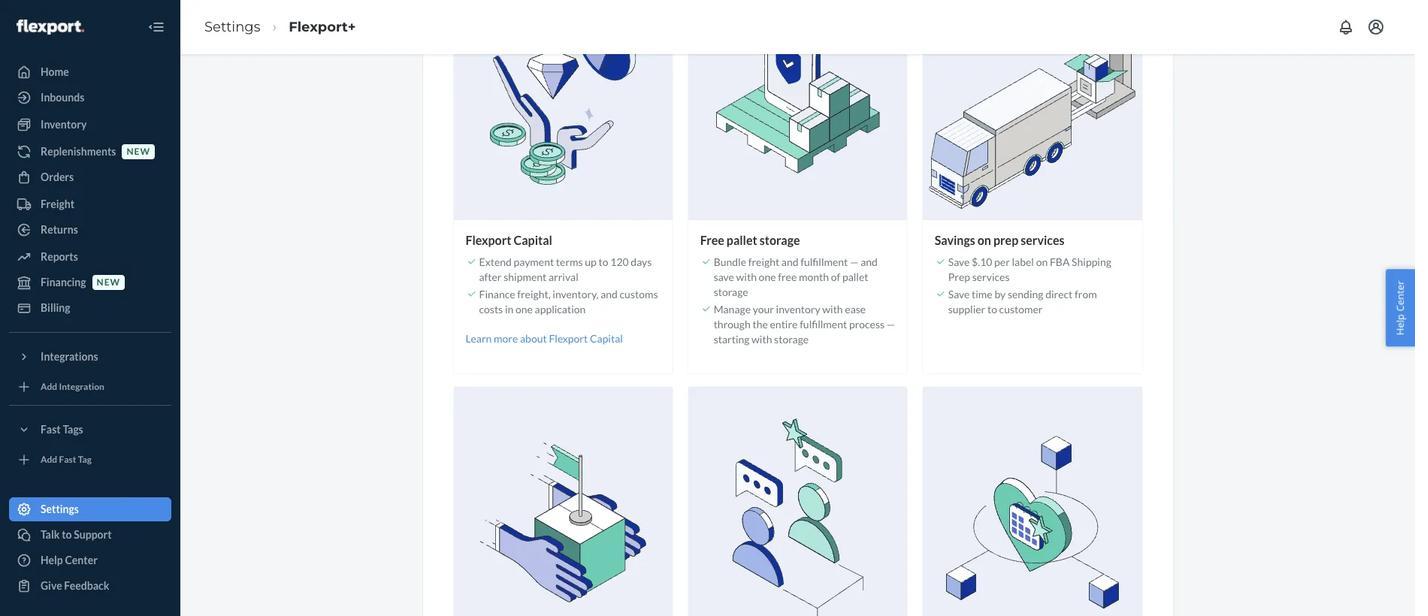 Task type: vqa. For each thing, say whether or not it's contained in the screenshot.
Easter
no



Task type: describe. For each thing, give the bounding box(es) containing it.
feedback
[[64, 580, 109, 593]]

0 vertical spatial with
[[737, 271, 757, 284]]

learn more about flexport capital
[[466, 333, 623, 345]]

to inside 'extend payment terms up to 120 days after shipment arrival finance freight, inventory, and customs costs in one application'
[[599, 256, 609, 269]]

add integration link
[[9, 375, 171, 399]]

help center inside button
[[1394, 281, 1408, 336]]

0 horizontal spatial capital
[[514, 233, 553, 247]]

fast inside dropdown button
[[41, 423, 61, 436]]

sending
[[1008, 288, 1044, 301]]

on inside the save $.10 per label on fba shipping prep services save time by sending direct from supplier to customer
[[1037, 256, 1048, 269]]

2 vertical spatial with
[[752, 333, 773, 346]]

the
[[753, 318, 768, 331]]

add for add fast tag
[[41, 454, 57, 466]]

learn
[[466, 333, 492, 345]]

give feedback button
[[9, 574, 171, 599]]

1 vertical spatial fast
[[59, 454, 76, 466]]

label
[[1012, 256, 1035, 269]]

through
[[714, 318, 751, 331]]

inventory,
[[553, 288, 599, 301]]

by
[[995, 288, 1006, 301]]

to inside button
[[62, 529, 72, 541]]

arrival
[[549, 271, 579, 284]]

1 vertical spatial help center
[[41, 554, 98, 567]]

save $.10 per label on fba shipping prep services save time by sending direct from supplier to customer
[[949, 256, 1112, 316]]

customer
[[1000, 303, 1043, 316]]

reports link
[[9, 245, 171, 269]]

1 vertical spatial center
[[65, 554, 98, 567]]

1 vertical spatial —
[[887, 318, 896, 331]]

inventory
[[776, 303, 821, 316]]

1 horizontal spatial settings link
[[205, 19, 260, 35]]

returns
[[41, 223, 78, 236]]

fast tags button
[[9, 418, 171, 442]]

add fast tag link
[[9, 448, 171, 472]]

integrations
[[41, 350, 98, 363]]

center inside button
[[1394, 281, 1408, 312]]

inbounds link
[[9, 86, 171, 110]]

extend
[[479, 256, 512, 269]]

0 horizontal spatial on
[[978, 233, 992, 247]]

fba
[[1050, 256, 1070, 269]]

month
[[799, 271, 829, 284]]

days
[[631, 256, 652, 269]]

time
[[972, 288, 993, 301]]

0 horizontal spatial help
[[41, 554, 63, 567]]

add for add integration
[[41, 382, 57, 393]]

free pallet storage
[[700, 233, 800, 247]]

financing
[[41, 276, 86, 289]]

1 vertical spatial with
[[823, 303, 843, 316]]

home link
[[9, 60, 171, 84]]

talk to support
[[41, 529, 112, 541]]

add integration
[[41, 382, 104, 393]]

home
[[41, 65, 69, 78]]

direct
[[1046, 288, 1073, 301]]

supplier
[[949, 303, 986, 316]]

1 vertical spatial fulfillment
[[800, 318, 848, 331]]

terms
[[556, 256, 583, 269]]

savings
[[935, 233, 976, 247]]

help inside button
[[1394, 314, 1408, 336]]

prep
[[949, 271, 971, 284]]

2 horizontal spatial and
[[861, 256, 878, 269]]

1 vertical spatial storage
[[714, 286, 749, 299]]

manage
[[714, 303, 751, 316]]

$.10
[[972, 256, 993, 269]]

shipment
[[504, 271, 547, 284]]

help center link
[[9, 549, 171, 573]]

bundle freight and fulfillment — and save with one free month of pallet storage manage your inventory with ease through the entire fulfillment process — starting with storage
[[714, 256, 896, 346]]

new for replenishments
[[127, 146, 150, 157]]

tag
[[78, 454, 92, 466]]

breadcrumbs navigation
[[192, 5, 368, 49]]

application
[[535, 303, 586, 316]]

free
[[778, 271, 797, 284]]

free
[[700, 233, 725, 247]]

learn more about flexport capital link
[[466, 333, 623, 345]]

support
[[74, 529, 112, 541]]

reports
[[41, 250, 78, 263]]

freight,
[[517, 288, 551, 301]]

process
[[850, 318, 885, 331]]

orders link
[[9, 165, 171, 189]]

freight
[[41, 198, 74, 211]]

extend payment terms up to 120 days after shipment arrival finance freight, inventory, and customs costs in one application
[[479, 256, 658, 316]]

open account menu image
[[1368, 18, 1386, 36]]

freight link
[[9, 192, 171, 217]]

integrations button
[[9, 345, 171, 369]]

up
[[585, 256, 597, 269]]



Task type: locate. For each thing, give the bounding box(es) containing it.
to inside the save $.10 per label on fba shipping prep services save time by sending direct from supplier to customer
[[988, 303, 998, 316]]

save up supplier
[[949, 288, 970, 301]]

0 vertical spatial save
[[949, 256, 970, 269]]

center
[[1394, 281, 1408, 312], [65, 554, 98, 567]]

flexport+ link
[[289, 19, 356, 35]]

— up ease
[[850, 256, 859, 269]]

to
[[599, 256, 609, 269], [988, 303, 998, 316], [62, 529, 72, 541]]

1 horizontal spatial flexport
[[549, 333, 588, 345]]

2 add from the top
[[41, 454, 57, 466]]

inventory
[[41, 118, 87, 131]]

0 vertical spatial one
[[759, 271, 776, 284]]

billing link
[[9, 296, 171, 320]]

1 vertical spatial new
[[97, 277, 120, 288]]

1 vertical spatial add
[[41, 454, 57, 466]]

fast
[[41, 423, 61, 436], [59, 454, 76, 466]]

0 vertical spatial settings
[[205, 19, 260, 35]]

0 vertical spatial storage
[[760, 233, 800, 247]]

1 vertical spatial one
[[516, 303, 533, 316]]

save up prep at top right
[[949, 256, 970, 269]]

your
[[753, 303, 774, 316]]

fast tags
[[41, 423, 83, 436]]

2 vertical spatial storage
[[775, 333, 809, 346]]

1 vertical spatial help
[[41, 554, 63, 567]]

fast left 'tag'
[[59, 454, 76, 466]]

replenishments
[[41, 145, 116, 158]]

1 horizontal spatial settings
[[205, 19, 260, 35]]

savings on prep services
[[935, 233, 1065, 247]]

1 horizontal spatial and
[[782, 256, 799, 269]]

and up free
[[782, 256, 799, 269]]

bundle
[[714, 256, 747, 269]]

—
[[850, 256, 859, 269], [887, 318, 896, 331]]

from
[[1075, 288, 1098, 301]]

0 vertical spatial to
[[599, 256, 609, 269]]

and left customs
[[601, 288, 618, 301]]

1 vertical spatial flexport
[[549, 333, 588, 345]]

storage up freight
[[760, 233, 800, 247]]

add fast tag
[[41, 454, 92, 466]]

payment
[[514, 256, 554, 269]]

more
[[494, 333, 518, 345]]

on
[[978, 233, 992, 247], [1037, 256, 1048, 269]]

services down $.10
[[973, 271, 1010, 284]]

1 horizontal spatial new
[[127, 146, 150, 157]]

0 horizontal spatial to
[[62, 529, 72, 541]]

billing
[[41, 302, 70, 314]]

one
[[759, 271, 776, 284], [516, 303, 533, 316]]

1 vertical spatial settings link
[[9, 498, 171, 522]]

with down bundle on the right
[[737, 271, 757, 284]]

settings
[[205, 19, 260, 35], [41, 503, 79, 516]]

one inside the bundle freight and fulfillment — and save with one free month of pallet storage manage your inventory with ease through the entire fulfillment process — starting with storage
[[759, 271, 776, 284]]

on left prep
[[978, 233, 992, 247]]

add down "fast tags"
[[41, 454, 57, 466]]

on left fba
[[1037, 256, 1048, 269]]

fulfillment down inventory
[[800, 318, 848, 331]]

— right process
[[887, 318, 896, 331]]

0 horizontal spatial help center
[[41, 554, 98, 567]]

0 horizontal spatial —
[[850, 256, 859, 269]]

2 horizontal spatial to
[[988, 303, 998, 316]]

1 vertical spatial on
[[1037, 256, 1048, 269]]

1 horizontal spatial —
[[887, 318, 896, 331]]

1 vertical spatial save
[[949, 288, 970, 301]]

120
[[611, 256, 629, 269]]

storage down save
[[714, 286, 749, 299]]

1 vertical spatial settings
[[41, 503, 79, 516]]

with down the
[[752, 333, 773, 346]]

with left ease
[[823, 303, 843, 316]]

save
[[949, 256, 970, 269], [949, 288, 970, 301]]

flexport
[[466, 233, 512, 247], [549, 333, 588, 345]]

0 horizontal spatial pallet
[[727, 233, 758, 247]]

flexport up "extend"
[[466, 233, 512, 247]]

0 vertical spatial fulfillment
[[801, 256, 848, 269]]

1 horizontal spatial center
[[1394, 281, 1408, 312]]

new
[[127, 146, 150, 157], [97, 277, 120, 288]]

of
[[831, 271, 841, 284]]

0 vertical spatial pallet
[[727, 233, 758, 247]]

ease
[[845, 303, 866, 316]]

orders
[[41, 171, 74, 183]]

fulfillment up 'month' at the right top of the page
[[801, 256, 848, 269]]

0 vertical spatial services
[[1021, 233, 1065, 247]]

0 vertical spatial add
[[41, 382, 57, 393]]

0 vertical spatial center
[[1394, 281, 1408, 312]]

give
[[41, 580, 62, 593]]

to right talk
[[62, 529, 72, 541]]

prep
[[994, 233, 1019, 247]]

talk to support button
[[9, 523, 171, 547]]

one down freight
[[759, 271, 776, 284]]

capital down inventory,
[[590, 333, 623, 345]]

1 horizontal spatial services
[[1021, 233, 1065, 247]]

capital up payment
[[514, 233, 553, 247]]

services inside the save $.10 per label on fba shipping prep services save time by sending direct from supplier to customer
[[973, 271, 1010, 284]]

inventory link
[[9, 113, 171, 137]]

help
[[1394, 314, 1408, 336], [41, 554, 63, 567]]

and up ease
[[861, 256, 878, 269]]

new for financing
[[97, 277, 120, 288]]

add inside add fast tag link
[[41, 454, 57, 466]]

open notifications image
[[1338, 18, 1356, 36]]

0 horizontal spatial center
[[65, 554, 98, 567]]

1 horizontal spatial pallet
[[843, 271, 869, 284]]

tags
[[63, 423, 83, 436]]

new up the orders link
[[127, 146, 150, 157]]

1 vertical spatial to
[[988, 303, 998, 316]]

in
[[505, 303, 514, 316]]

one inside 'extend payment terms up to 120 days after shipment arrival finance freight, inventory, and customs costs in one application'
[[516, 303, 533, 316]]

help center button
[[1387, 270, 1416, 347]]

freight
[[749, 256, 780, 269]]

0 vertical spatial flexport
[[466, 233, 512, 247]]

costs
[[479, 303, 503, 316]]

starting
[[714, 333, 750, 346]]

close navigation image
[[147, 18, 165, 36]]

0 horizontal spatial and
[[601, 288, 618, 301]]

settings inside the breadcrumbs navigation
[[205, 19, 260, 35]]

1 vertical spatial capital
[[590, 333, 623, 345]]

0 vertical spatial new
[[127, 146, 150, 157]]

flexport logo image
[[17, 19, 84, 34]]

finance
[[479, 288, 515, 301]]

1 horizontal spatial help center
[[1394, 281, 1408, 336]]

flexport capital
[[466, 233, 553, 247]]

0 horizontal spatial services
[[973, 271, 1010, 284]]

storage
[[760, 233, 800, 247], [714, 286, 749, 299], [775, 333, 809, 346]]

1 save from the top
[[949, 256, 970, 269]]

add
[[41, 382, 57, 393], [41, 454, 57, 466]]

give feedback
[[41, 580, 109, 593]]

services up fba
[[1021, 233, 1065, 247]]

1 horizontal spatial to
[[599, 256, 609, 269]]

pallet up bundle on the right
[[727, 233, 758, 247]]

0 horizontal spatial settings link
[[9, 498, 171, 522]]

about
[[520, 333, 547, 345]]

customs
[[620, 288, 658, 301]]

0 horizontal spatial flexport
[[466, 233, 512, 247]]

0 vertical spatial on
[[978, 233, 992, 247]]

flexport down 'application'
[[549, 333, 588, 345]]

0 vertical spatial help
[[1394, 314, 1408, 336]]

with
[[737, 271, 757, 284], [823, 303, 843, 316], [752, 333, 773, 346]]

0 horizontal spatial one
[[516, 303, 533, 316]]

per
[[995, 256, 1010, 269]]

and inside 'extend payment terms up to 120 days after shipment arrival finance freight, inventory, and customs costs in one application'
[[601, 288, 618, 301]]

settings link
[[205, 19, 260, 35], [9, 498, 171, 522]]

pallet right of
[[843, 271, 869, 284]]

after
[[479, 271, 502, 284]]

returns link
[[9, 218, 171, 242]]

0 vertical spatial capital
[[514, 233, 553, 247]]

to right up
[[599, 256, 609, 269]]

services
[[1021, 233, 1065, 247], [973, 271, 1010, 284]]

1 vertical spatial pallet
[[843, 271, 869, 284]]

1 horizontal spatial help
[[1394, 314, 1408, 336]]

capital
[[514, 233, 553, 247], [590, 333, 623, 345]]

1 horizontal spatial on
[[1037, 256, 1048, 269]]

entire
[[770, 318, 798, 331]]

1 vertical spatial services
[[973, 271, 1010, 284]]

shipping
[[1072, 256, 1112, 269]]

one right in
[[516, 303, 533, 316]]

0 vertical spatial —
[[850, 256, 859, 269]]

add inside add integration link
[[41, 382, 57, 393]]

0 horizontal spatial settings
[[41, 503, 79, 516]]

1 add from the top
[[41, 382, 57, 393]]

fast left the tags
[[41, 423, 61, 436]]

0 vertical spatial settings link
[[205, 19, 260, 35]]

2 save from the top
[[949, 288, 970, 301]]

1 horizontal spatial one
[[759, 271, 776, 284]]

add left integration
[[41, 382, 57, 393]]

new down reports link
[[97, 277, 120, 288]]

integration
[[59, 382, 104, 393]]

pallet inside the bundle freight and fulfillment — and save with one free month of pallet storage manage your inventory with ease through the entire fulfillment process — starting with storage
[[843, 271, 869, 284]]

0 vertical spatial help center
[[1394, 281, 1408, 336]]

inbounds
[[41, 91, 84, 104]]

pallet
[[727, 233, 758, 247], [843, 271, 869, 284]]

talk
[[41, 529, 60, 541]]

storage down entire
[[775, 333, 809, 346]]

to down by
[[988, 303, 998, 316]]

2 vertical spatial to
[[62, 529, 72, 541]]

0 vertical spatial fast
[[41, 423, 61, 436]]

save
[[714, 271, 735, 284]]

1 horizontal spatial capital
[[590, 333, 623, 345]]

0 horizontal spatial new
[[97, 277, 120, 288]]

flexport+
[[289, 19, 356, 35]]



